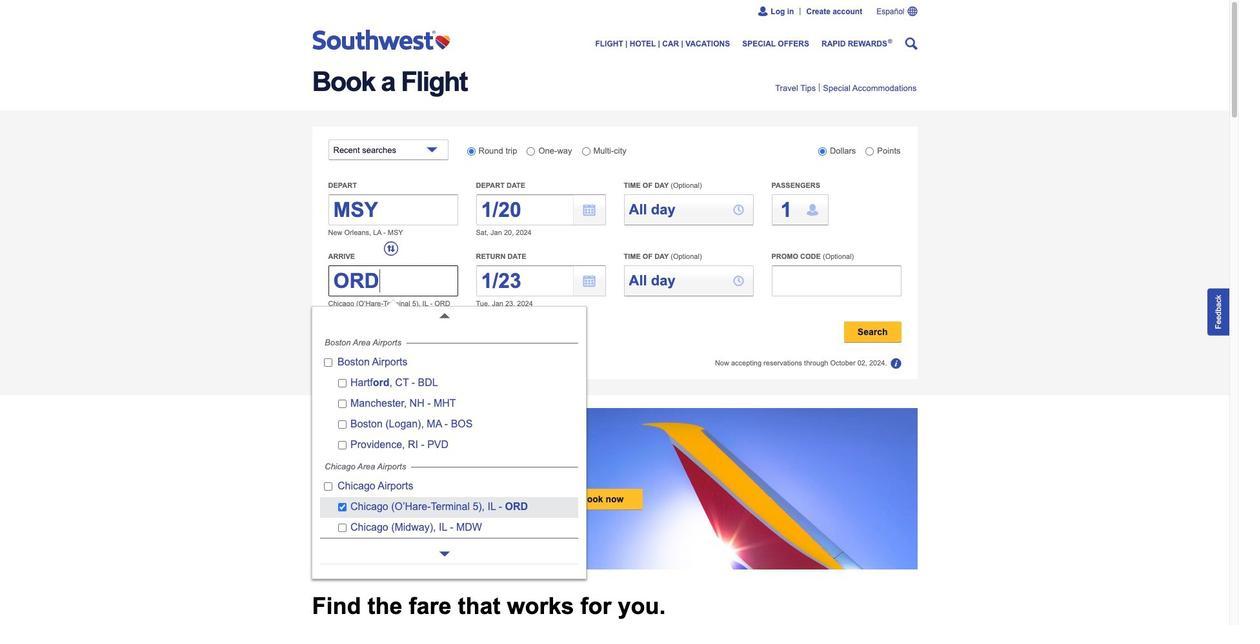 Task type: vqa. For each thing, say whether or not it's contained in the screenshot.
option in the bottom left of the page
yes



Task type: describe. For each thing, give the bounding box(es) containing it.
3 menu item from the left
[[823, 81, 917, 93]]

Passengers count. Opens flyout. text field
[[772, 194, 829, 225]]



Task type: locate. For each thing, give the bounding box(es) containing it.
None radio
[[467, 147, 476, 156], [582, 147, 590, 156], [819, 147, 827, 156], [467, 147, 476, 156], [582, 147, 590, 156], [819, 147, 827, 156]]

2 menu item from the left
[[816, 81, 823, 94]]

navigation
[[312, 23, 918, 50]]

1 menu item from the left
[[776, 81, 816, 93]]

None radio
[[527, 147, 536, 156], [866, 147, 874, 156], [527, 147, 536, 156], [866, 147, 874, 156]]

None checkbox
[[338, 379, 347, 387], [338, 400, 347, 408], [338, 441, 347, 449], [324, 482, 333, 491], [338, 524, 347, 532], [338, 379, 347, 387], [338, 400, 347, 408], [338, 441, 347, 449], [324, 482, 333, 491], [338, 524, 347, 532]]

Recent searches text field
[[328, 139, 448, 160]]

Return date in mm/dd/yyyy format, valid dates from Jan 20, 2024 to Oct 2, 2024. To use a date picker press the down arrow. text field
[[476, 265, 606, 296]]

None text field
[[624, 265, 754, 296], [772, 265, 902, 296], [624, 265, 754, 296], [772, 265, 902, 296]]

Depart Date in mm/dd/yyyy format, valid dates from Jan 19, 2024 to Oct 2, 2024. To use a date picker press the down arrow. text field
[[476, 194, 606, 225]]

southwest image
[[312, 41, 456, 52]]

None checkbox
[[324, 358, 333, 367], [338, 420, 347, 429], [338, 503, 347, 511], [324, 358, 333, 367], [338, 420, 347, 429], [338, 503, 347, 511]]

None text field
[[328, 194, 458, 225], [624, 194, 754, 225], [328, 265, 458, 296], [328, 194, 458, 225], [624, 194, 754, 225], [328, 265, 458, 296]]

banner
[[312, 0, 918, 58]]

menu item
[[776, 81, 816, 93], [816, 81, 823, 94], [823, 81, 917, 93]]

menu bar
[[312, 81, 917, 94]]

option
[[320, 497, 579, 518]]

list box
[[320, 332, 579, 538]]



